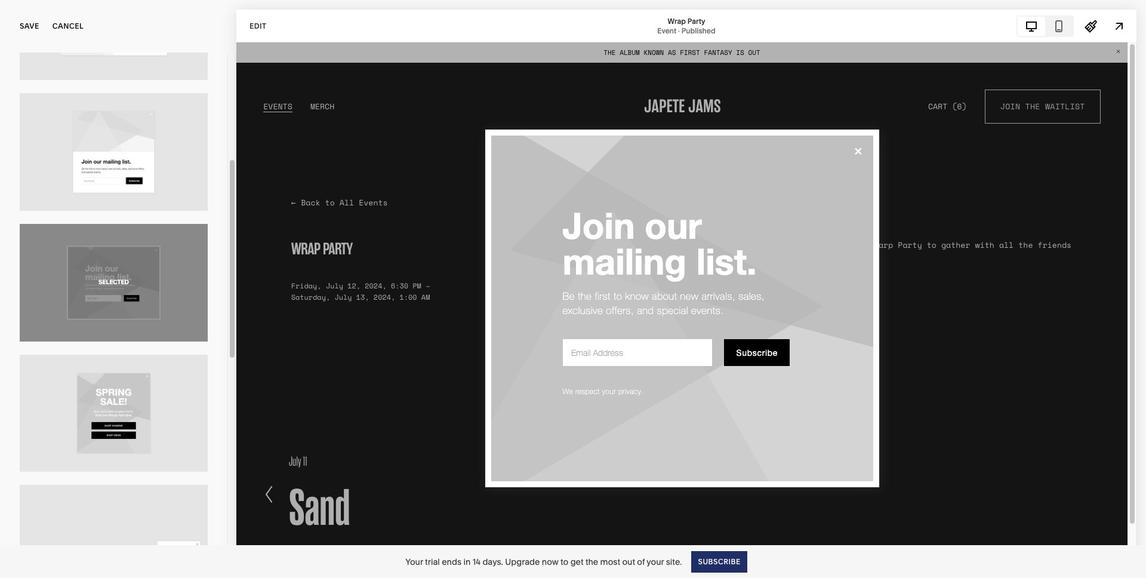 Task type: describe. For each thing, give the bounding box(es) containing it.
now
[[542, 556, 559, 567]]

of
[[638, 556, 645, 567]]

edit button
[[242, 15, 274, 37]]

selected
[[99, 278, 129, 286]]

overlay center card 04 image
[[20, 224, 208, 341]]

out
[[623, 556, 636, 567]]

your
[[406, 556, 423, 567]]

edit
[[250, 21, 267, 30]]

party
[[688, 16, 706, 25]]

to
[[561, 556, 569, 567]]

in
[[464, 556, 471, 567]]

ends
[[442, 556, 462, 567]]

overlay corner card 01 image
[[20, 485, 208, 578]]

subscribe button
[[692, 551, 748, 572]]

your trial ends in 14 days. upgrade now to get the most out of your site.
[[406, 556, 682, 567]]

the
[[586, 556, 599, 567]]

overlay center card 02 image
[[20, 0, 208, 80]]



Task type: locate. For each thing, give the bounding box(es) containing it.
wrap
[[668, 16, 686, 25]]

most
[[601, 556, 621, 567]]

overlay center card 03 image
[[20, 93, 208, 211]]

days.
[[483, 556, 503, 567]]

published
[[682, 26, 716, 35]]

14
[[473, 556, 481, 567]]

save button
[[20, 13, 39, 39]]

event
[[658, 26, 677, 35]]

site.
[[666, 556, 682, 567]]

upgrade
[[505, 556, 540, 567]]

overlay center card 05 image
[[20, 354, 208, 472]]

wrap party event · published
[[658, 16, 716, 35]]

trial
[[425, 556, 440, 567]]

subscribe
[[699, 557, 741, 566]]

save
[[20, 22, 39, 30]]

·
[[679, 26, 680, 35]]

get
[[571, 556, 584, 567]]

cancel
[[52, 22, 84, 30]]

cancel button
[[52, 13, 84, 39]]

tab list
[[1018, 16, 1073, 36]]

your
[[647, 556, 664, 567]]



Task type: vqa. For each thing, say whether or not it's contained in the screenshot.
get in the bottom of the page
yes



